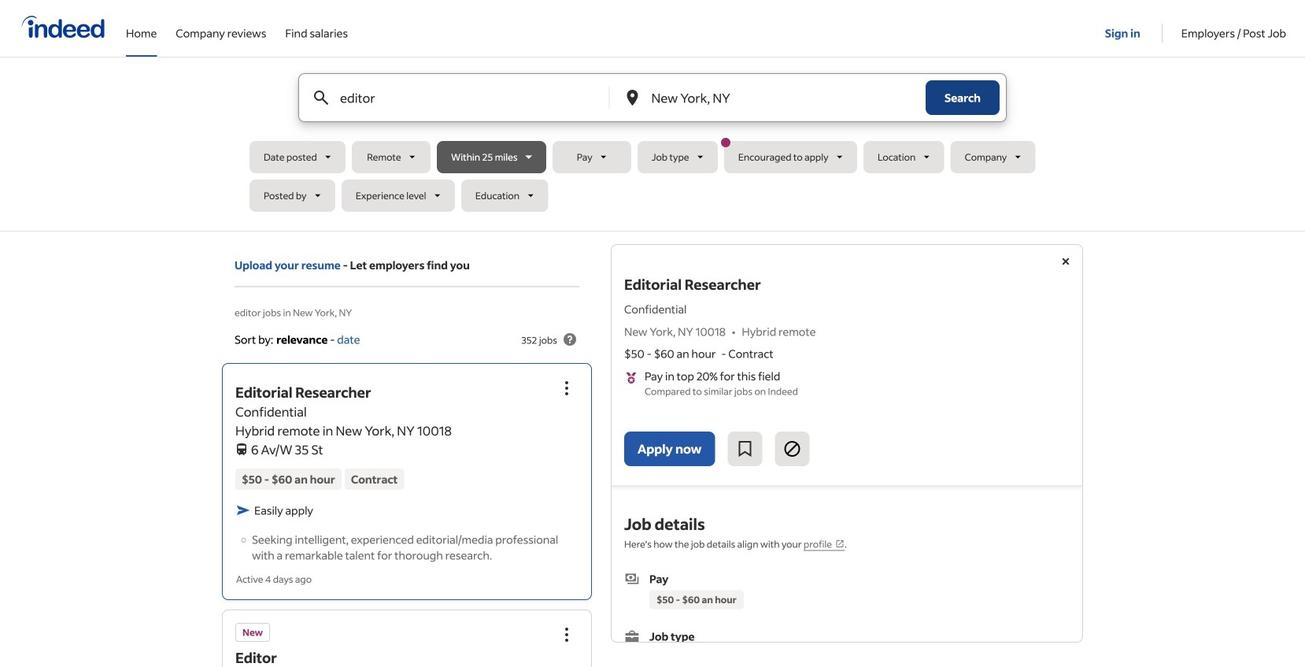 Task type: locate. For each thing, give the bounding box(es) containing it.
help icon image
[[561, 330, 580, 349]]

Edit location text field
[[649, 74, 895, 121]]

transit information image
[[235, 440, 248, 455]]

search: Job title, keywords, or company text field
[[337, 74, 583, 121]]

None search field
[[250, 73, 1056, 218]]

job actions for editor is collapsed image
[[558, 625, 577, 644]]

job preferences (opens in a new window) image
[[836, 539, 845, 549]]

not interested image
[[783, 439, 802, 458]]



Task type: vqa. For each thing, say whether or not it's contained in the screenshot.
the job preferences (opens in a new window) ICON
yes



Task type: describe. For each thing, give the bounding box(es) containing it.
close job details image
[[1057, 252, 1076, 271]]

job actions for editorial researcher is collapsed image
[[558, 379, 577, 398]]

save this job image
[[736, 439, 755, 458]]



